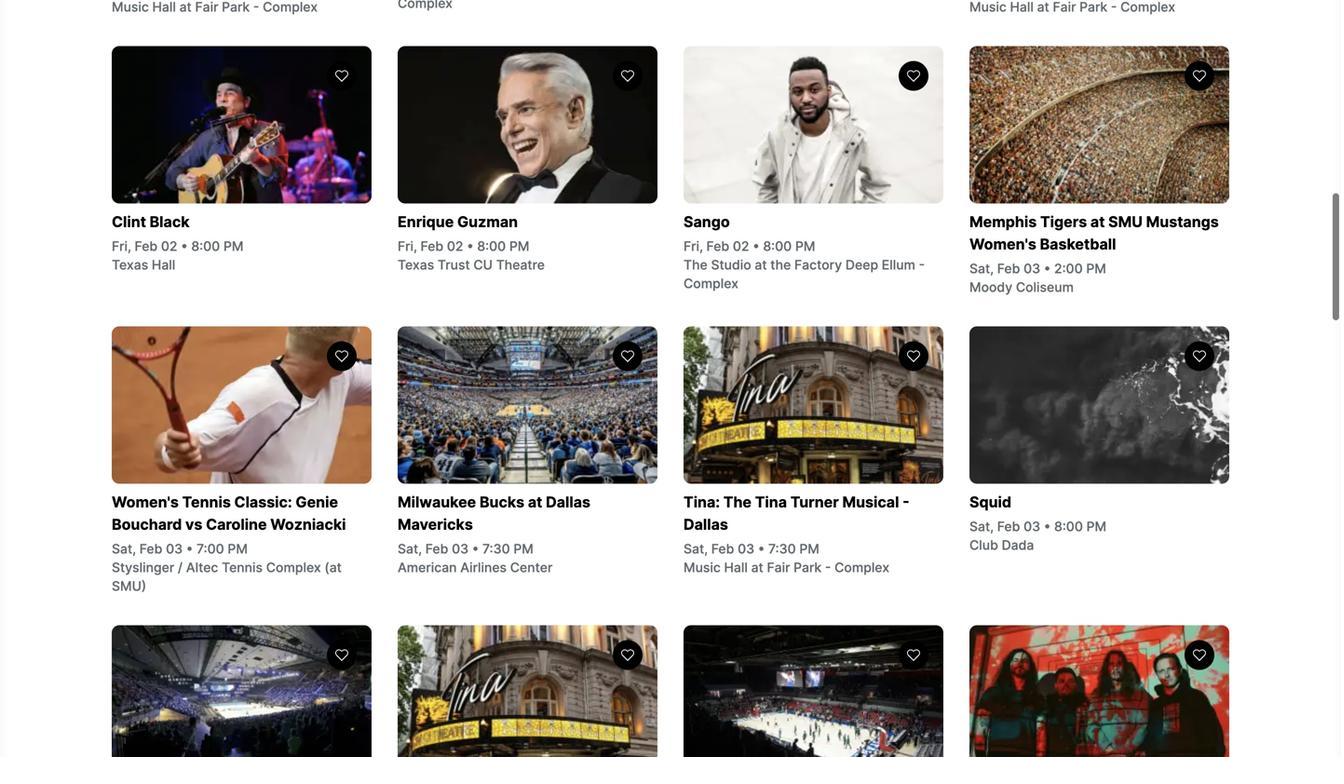 Task type: describe. For each thing, give the bounding box(es) containing it.
milwaukee
[[398, 493, 476, 511]]

women's tennis classic: genie bouchard vs caroline wozniacki sat, feb 03 • 7:00 pm styslinger / altec tennis complex (at smu)
[[112, 493, 346, 594]]

feb inside squid sat, feb 03 • 8:00 pm club dada
[[997, 519, 1020, 535]]

feb inside memphis tigers at smu mustangs women's basketball sat, feb 03 • 2:00 pm moody coliseum
[[997, 261, 1020, 277]]

7:30 inside the tina: the tina turner musical - dallas sat, feb 03 • 7:30 pm music hall at fair park - complex
[[768, 541, 796, 557]]

02 inside sango fri, feb 02 • 8:00 pm the studio at the factory deep ellum - complex
[[733, 238, 749, 254]]

the inside sango fri, feb 02 • 8:00 pm the studio at the factory deep ellum - complex
[[684, 257, 708, 273]]

02 for guzman
[[447, 238, 463, 254]]

fri, for clint
[[112, 238, 131, 254]]

pm inside clint black fri, feb 02 • 8:00 pm texas hall
[[224, 238, 244, 254]]

clint black fri, feb 02 • 8:00 pm texas hall
[[112, 213, 244, 273]]

squid sat, feb 03 • 8:00 pm club dada
[[970, 493, 1107, 553]]

pm inside sango fri, feb 02 • 8:00 pm the studio at the factory deep ellum - complex
[[795, 238, 816, 254]]

8:00 inside clint black fri, feb 02 • 8:00 pm texas hall
[[191, 238, 220, 254]]

• inside clint black fri, feb 02 • 8:00 pm texas hall
[[181, 238, 188, 254]]

8:00 inside sango fri, feb 02 • 8:00 pm the studio at the factory deep ellum - complex
[[763, 238, 792, 254]]

genie
[[296, 493, 338, 511]]

trust
[[438, 257, 470, 273]]

• inside memphis tigers at smu mustangs women's basketball sat, feb 03 • 2:00 pm moody coliseum
[[1044, 261, 1051, 277]]

tigers
[[1040, 213, 1087, 231]]

feb inside women's tennis classic: genie bouchard vs caroline wozniacki sat, feb 03 • 7:00 pm styslinger / altec tennis complex (at smu)
[[140, 541, 162, 557]]

women's inside women's tennis classic: genie bouchard vs caroline wozniacki sat, feb 03 • 7:00 pm styslinger / altec tennis complex (at smu)
[[112, 493, 179, 511]]

tina
[[755, 493, 787, 511]]

• inside the tina: the tina turner musical - dallas sat, feb 03 • 7:30 pm music hall at fair park - complex
[[758, 541, 765, 557]]

(at
[[325, 560, 342, 576]]

cu
[[474, 257, 493, 273]]

women's inside memphis tigers at smu mustangs women's basketball sat, feb 03 • 2:00 pm moody coliseum
[[970, 235, 1037, 253]]

airlines
[[460, 560, 507, 576]]

1 horizontal spatial -
[[903, 493, 910, 511]]

pm inside memphis tigers at smu mustangs women's basketball sat, feb 03 • 2:00 pm moody coliseum
[[1086, 261, 1107, 277]]

7:30 inside milwaukee bucks at dallas mavericks sat, feb 03 • 7:30 pm american airlines center
[[483, 541, 510, 557]]

milwaukee bucks at dallas mavericks sat, feb 03 • 7:30 pm american airlines center
[[398, 493, 591, 576]]

• inside milwaukee bucks at dallas mavericks sat, feb 03 • 7:30 pm american airlines center
[[472, 541, 479, 557]]

wozniacki
[[270, 516, 346, 534]]

2:00
[[1054, 261, 1083, 277]]

pm inside women's tennis classic: genie bouchard vs caroline wozniacki sat, feb 03 • 7:00 pm styslinger / altec tennis complex (at smu)
[[228, 541, 248, 557]]

fri, inside sango fri, feb 02 • 8:00 pm the studio at the factory deep ellum - complex
[[684, 238, 703, 254]]

deep
[[846, 257, 879, 273]]

squid
[[970, 493, 1012, 511]]

dallas inside milwaukee bucks at dallas mavericks sat, feb 03 • 7:30 pm american airlines center
[[546, 493, 591, 511]]

bucks
[[480, 493, 525, 511]]

park
[[794, 560, 822, 576]]

/
[[178, 560, 183, 576]]

tina: the tina turner musical - dallas sat, feb 03 • 7:30 pm music hall at fair park - complex
[[684, 493, 910, 576]]

2 vertical spatial -
[[825, 560, 831, 576]]

sat, inside women's tennis classic: genie bouchard vs caroline wozniacki sat, feb 03 • 7:00 pm styslinger / altec tennis complex (at smu)
[[112, 541, 136, 557]]

musical
[[843, 493, 899, 511]]

sango fri, feb 02 • 8:00 pm the studio at the factory deep ellum - complex
[[684, 213, 925, 292]]

hall inside clint black fri, feb 02 • 8:00 pm texas hall
[[152, 257, 175, 273]]

dallas inside the tina: the tina turner musical - dallas sat, feb 03 • 7:30 pm music hall at fair park - complex
[[684, 516, 728, 534]]

pm inside enrique guzman fri, feb 02 • 8:00 pm texas trust cu theatre
[[509, 238, 530, 254]]

at inside milwaukee bucks at dallas mavericks sat, feb 03 • 7:30 pm american airlines center
[[528, 493, 542, 511]]

ellum
[[882, 257, 916, 273]]

7:00
[[197, 541, 224, 557]]

sat, inside milwaukee bucks at dallas mavericks sat, feb 03 • 7:30 pm american airlines center
[[398, 541, 422, 557]]

styslinger
[[112, 560, 174, 576]]

0 vertical spatial tennis
[[182, 493, 231, 511]]

clint
[[112, 213, 146, 231]]

at inside sango fri, feb 02 • 8:00 pm the studio at the factory deep ellum - complex
[[755, 257, 767, 273]]

moody
[[970, 279, 1013, 295]]

texas for clint
[[112, 257, 148, 273]]

club
[[970, 537, 998, 553]]

sat, inside memphis tigers at smu mustangs women's basketball sat, feb 03 • 2:00 pm moody coliseum
[[970, 261, 994, 277]]

complex inside sango fri, feb 02 • 8:00 pm the studio at the factory deep ellum - complex
[[684, 276, 739, 292]]

03 inside the tina: the tina turner musical - dallas sat, feb 03 • 7:30 pm music hall at fair park - complex
[[738, 541, 755, 557]]



Task type: locate. For each thing, give the bounding box(es) containing it.
0 vertical spatial -
[[919, 257, 925, 273]]

0 horizontal spatial hall
[[152, 257, 175, 273]]

1 horizontal spatial 7:30
[[768, 541, 796, 557]]

complex inside women's tennis classic: genie bouchard vs caroline wozniacki sat, feb 03 • 7:00 pm styslinger / altec tennis complex (at smu)
[[266, 560, 321, 576]]

hall
[[152, 257, 175, 273], [724, 560, 748, 576]]

texas inside enrique guzman fri, feb 02 • 8:00 pm texas trust cu theatre
[[398, 257, 434, 273]]

- right park
[[825, 560, 831, 576]]

the
[[684, 257, 708, 273], [724, 493, 752, 511]]

03 inside squid sat, feb 03 • 8:00 pm club dada
[[1024, 519, 1041, 535]]

fair
[[767, 560, 790, 576]]

center
[[510, 560, 553, 576]]

1 vertical spatial hall
[[724, 560, 748, 576]]

texas down clint at the left of page
[[112, 257, 148, 273]]

feb up music
[[711, 541, 734, 557]]

• inside squid sat, feb 03 • 8:00 pm club dada
[[1044, 519, 1051, 535]]

feb up styslinger
[[140, 541, 162, 557]]

2 texas from the left
[[398, 257, 434, 273]]

1 horizontal spatial women's
[[970, 235, 1037, 253]]

1 vertical spatial tennis
[[222, 560, 263, 576]]

1 horizontal spatial texas
[[398, 257, 434, 273]]

- right ellum
[[919, 257, 925, 273]]

sat, inside the tina: the tina turner musical - dallas sat, feb 03 • 7:30 pm music hall at fair park - complex
[[684, 541, 708, 557]]

0 horizontal spatial texas
[[112, 257, 148, 273]]

classic:
[[234, 493, 292, 511]]

03 inside women's tennis classic: genie bouchard vs caroline wozniacki sat, feb 03 • 7:00 pm styslinger / altec tennis complex (at smu)
[[166, 541, 183, 557]]

03 inside milwaukee bucks at dallas mavericks sat, feb 03 • 7:30 pm american airlines center
[[452, 541, 469, 557]]

1 7:30 from the left
[[483, 541, 510, 557]]

0 horizontal spatial fri,
[[112, 238, 131, 254]]

feb up studio
[[707, 238, 730, 254]]

1 fri, from the left
[[112, 238, 131, 254]]

feb inside clint black fri, feb 02 • 8:00 pm texas hall
[[135, 238, 158, 254]]

0 horizontal spatial the
[[684, 257, 708, 273]]

02 down "black"
[[161, 238, 177, 254]]

7:30
[[483, 541, 510, 557], [768, 541, 796, 557]]

at inside the tina: the tina turner musical - dallas sat, feb 03 • 7:30 pm music hall at fair park - complex
[[751, 560, 764, 576]]

american
[[398, 560, 457, 576]]

basketball
[[1040, 235, 1116, 253]]

enrique guzman fri, feb 02 • 8:00 pm texas trust cu theatre
[[398, 213, 545, 273]]

sango
[[684, 213, 730, 231]]

texas left trust
[[398, 257, 434, 273]]

texas
[[112, 257, 148, 273], [398, 257, 434, 273]]

tennis
[[182, 493, 231, 511], [222, 560, 263, 576]]

music
[[684, 560, 721, 576]]

enrique
[[398, 213, 454, 231]]

• inside enrique guzman fri, feb 02 • 8:00 pm texas trust cu theatre
[[467, 238, 474, 254]]

fri, down enrique
[[398, 238, 417, 254]]

bouchard
[[112, 516, 182, 534]]

caroline
[[206, 516, 267, 534]]

memphis
[[970, 213, 1037, 231]]

factory
[[795, 257, 842, 273]]

fri,
[[112, 238, 131, 254], [398, 238, 417, 254], [684, 238, 703, 254]]

pm inside milwaukee bucks at dallas mavericks sat, feb 03 • 7:30 pm american airlines center
[[514, 541, 534, 557]]

texas inside clint black fri, feb 02 • 8:00 pm texas hall
[[112, 257, 148, 273]]

fri, for enrique
[[398, 238, 417, 254]]

2 7:30 from the left
[[768, 541, 796, 557]]

1 horizontal spatial fri,
[[398, 238, 417, 254]]

0 horizontal spatial women's
[[112, 493, 179, 511]]

0 vertical spatial hall
[[152, 257, 175, 273]]

the left the tina
[[724, 493, 752, 511]]

0 horizontal spatial complex
[[266, 560, 321, 576]]

sat,
[[970, 261, 994, 277], [970, 519, 994, 535], [112, 541, 136, 557], [398, 541, 422, 557], [684, 541, 708, 557]]

fri, down sango
[[684, 238, 703, 254]]

2 horizontal spatial 02
[[733, 238, 749, 254]]

sat, up music
[[684, 541, 708, 557]]

altec
[[186, 560, 218, 576]]

sat, up american
[[398, 541, 422, 557]]

• inside sango fri, feb 02 • 8:00 pm the studio at the factory deep ellum - complex
[[753, 238, 760, 254]]

2 horizontal spatial -
[[919, 257, 925, 273]]

feb inside sango fri, feb 02 • 8:00 pm the studio at the factory deep ellum - complex
[[707, 238, 730, 254]]

1 horizontal spatial the
[[724, 493, 752, 511]]

0 horizontal spatial dallas
[[546, 493, 591, 511]]

tennis up vs at the bottom of page
[[182, 493, 231, 511]]

at inside memphis tigers at smu mustangs women's basketball sat, feb 03 • 2:00 pm moody coliseum
[[1091, 213, 1105, 231]]

1 02 from the left
[[161, 238, 177, 254]]

1 horizontal spatial hall
[[724, 560, 748, 576]]

sat, up 'club'
[[970, 519, 994, 535]]

sat, inside squid sat, feb 03 • 8:00 pm club dada
[[970, 519, 994, 535]]

at right 'bucks'
[[528, 493, 542, 511]]

3 02 from the left
[[733, 238, 749, 254]]

-
[[919, 257, 925, 273], [903, 493, 910, 511], [825, 560, 831, 576]]

02 up trust
[[447, 238, 463, 254]]

at left smu
[[1091, 213, 1105, 231]]

feb up dada
[[997, 519, 1020, 535]]

feb inside the tina: the tina turner musical - dallas sat, feb 03 • 7:30 pm music hall at fair park - complex
[[711, 541, 734, 557]]

1 vertical spatial dallas
[[684, 516, 728, 534]]

sat, up styslinger
[[112, 541, 136, 557]]

02 for black
[[161, 238, 177, 254]]

fri, inside clint black fri, feb 02 • 8:00 pm texas hall
[[112, 238, 131, 254]]

03
[[1024, 261, 1041, 277], [1024, 519, 1041, 535], [166, 541, 183, 557], [452, 541, 469, 557], [738, 541, 755, 557]]

feb up american
[[425, 541, 448, 557]]

1 vertical spatial -
[[903, 493, 910, 511]]

complex
[[684, 276, 739, 292], [266, 560, 321, 576], [835, 560, 890, 576]]

the left studio
[[684, 257, 708, 273]]

7:30 up "fair"
[[768, 541, 796, 557]]

hall down "black"
[[152, 257, 175, 273]]

women's up bouchard
[[112, 493, 179, 511]]

dallas down tina:
[[684, 516, 728, 534]]

sat, up moody
[[970, 261, 994, 277]]

complex down studio
[[684, 276, 739, 292]]

hall right music
[[724, 560, 748, 576]]

fri, down clint at the left of page
[[112, 238, 131, 254]]

dallas right 'bucks'
[[546, 493, 591, 511]]

feb down clint at the left of page
[[135, 238, 158, 254]]

0 vertical spatial dallas
[[546, 493, 591, 511]]

feb
[[135, 238, 158, 254], [421, 238, 444, 254], [707, 238, 730, 254], [997, 261, 1020, 277], [997, 519, 1020, 535], [140, 541, 162, 557], [425, 541, 448, 557], [711, 541, 734, 557]]

memphis tigers at smu mustangs women's basketball sat, feb 03 • 2:00 pm moody coliseum
[[970, 213, 1219, 295]]

2 02 from the left
[[447, 238, 463, 254]]

0 vertical spatial the
[[684, 257, 708, 273]]

mavericks
[[398, 516, 473, 534]]

0 horizontal spatial -
[[825, 560, 831, 576]]

studio
[[711, 257, 751, 273]]

2 fri, from the left
[[398, 238, 417, 254]]

texas for enrique
[[398, 257, 434, 273]]

the inside the tina: the tina turner musical - dallas sat, feb 03 • 7:30 pm music hall at fair park - complex
[[724, 493, 752, 511]]

- right the musical
[[903, 493, 910, 511]]

hall inside the tina: the tina turner musical - dallas sat, feb 03 • 7:30 pm music hall at fair park - complex
[[724, 560, 748, 576]]

8:00 inside squid sat, feb 03 • 8:00 pm club dada
[[1054, 519, 1083, 535]]

2 horizontal spatial complex
[[835, 560, 890, 576]]

02
[[161, 238, 177, 254], [447, 238, 463, 254], [733, 238, 749, 254]]

dada
[[1002, 537, 1034, 553]]

tina:
[[684, 493, 720, 511]]

pm
[[224, 238, 244, 254], [509, 238, 530, 254], [795, 238, 816, 254], [1086, 261, 1107, 277], [1087, 519, 1107, 535], [228, 541, 248, 557], [514, 541, 534, 557], [800, 541, 820, 557]]

coliseum
[[1016, 279, 1074, 295]]

0 horizontal spatial 02
[[161, 238, 177, 254]]

theatre
[[496, 257, 545, 273]]

•
[[181, 238, 188, 254], [467, 238, 474, 254], [753, 238, 760, 254], [1044, 261, 1051, 277], [1044, 519, 1051, 535], [186, 541, 193, 557], [472, 541, 479, 557], [758, 541, 765, 557]]

feb inside milwaukee bucks at dallas mavericks sat, feb 03 • 7:30 pm american airlines center
[[425, 541, 448, 557]]

women's
[[970, 235, 1037, 253], [112, 493, 179, 511]]

complex right park
[[835, 560, 890, 576]]

02 up studio
[[733, 238, 749, 254]]

smu)
[[112, 578, 146, 594]]

03 inside memphis tigers at smu mustangs women's basketball sat, feb 03 • 2:00 pm moody coliseum
[[1024, 261, 1041, 277]]

1 vertical spatial the
[[724, 493, 752, 511]]

complex inside the tina: the tina turner musical - dallas sat, feb 03 • 7:30 pm music hall at fair park - complex
[[835, 560, 890, 576]]

dallas
[[546, 493, 591, 511], [684, 516, 728, 534]]

1 horizontal spatial complex
[[684, 276, 739, 292]]

3 fri, from the left
[[684, 238, 703, 254]]

smu
[[1109, 213, 1143, 231]]

the
[[771, 257, 791, 273]]

tennis down 7:00
[[222, 560, 263, 576]]

• inside women's tennis classic: genie bouchard vs caroline wozniacki sat, feb 03 • 7:00 pm styslinger / altec tennis complex (at smu)
[[186, 541, 193, 557]]

1 horizontal spatial dallas
[[684, 516, 728, 534]]

fri, inside enrique guzman fri, feb 02 • 8:00 pm texas trust cu theatre
[[398, 238, 417, 254]]

02 inside enrique guzman fri, feb 02 • 8:00 pm texas trust cu theatre
[[447, 238, 463, 254]]

2 horizontal spatial fri,
[[684, 238, 703, 254]]

at left "fair"
[[751, 560, 764, 576]]

at left the
[[755, 257, 767, 273]]

pm inside squid sat, feb 03 • 8:00 pm club dada
[[1087, 519, 1107, 535]]

women's down memphis
[[970, 235, 1037, 253]]

guzman
[[457, 213, 518, 231]]

turner
[[791, 493, 839, 511]]

feb inside enrique guzman fri, feb 02 • 8:00 pm texas trust cu theatre
[[421, 238, 444, 254]]

8:00
[[191, 238, 220, 254], [477, 238, 506, 254], [763, 238, 792, 254], [1054, 519, 1083, 535]]

1 horizontal spatial 02
[[447, 238, 463, 254]]

at
[[1091, 213, 1105, 231], [755, 257, 767, 273], [528, 493, 542, 511], [751, 560, 764, 576]]

pm inside the tina: the tina turner musical - dallas sat, feb 03 • 7:30 pm music hall at fair park - complex
[[800, 541, 820, 557]]

0 horizontal spatial 7:30
[[483, 541, 510, 557]]

vs
[[185, 516, 202, 534]]

1 vertical spatial women's
[[112, 493, 179, 511]]

feb down enrique
[[421, 238, 444, 254]]

mustangs
[[1146, 213, 1219, 231]]

black
[[150, 213, 190, 231]]

feb up moody
[[997, 261, 1020, 277]]

8:00 inside enrique guzman fri, feb 02 • 8:00 pm texas trust cu theatre
[[477, 238, 506, 254]]

02 inside clint black fri, feb 02 • 8:00 pm texas hall
[[161, 238, 177, 254]]

complex left (at
[[266, 560, 321, 576]]

7:30 up airlines
[[483, 541, 510, 557]]

0 vertical spatial women's
[[970, 235, 1037, 253]]

- inside sango fri, feb 02 • 8:00 pm the studio at the factory deep ellum - complex
[[919, 257, 925, 273]]

1 texas from the left
[[112, 257, 148, 273]]



Task type: vqa. For each thing, say whether or not it's contained in the screenshot.
the miles
no



